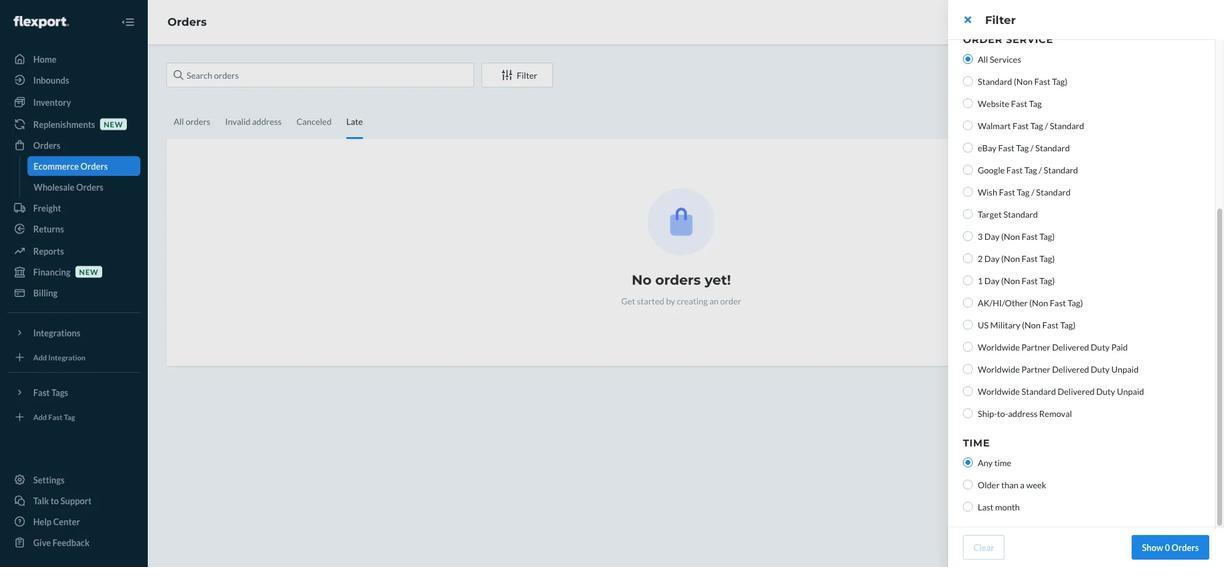 Task type: locate. For each thing, give the bounding box(es) containing it.
services
[[990, 54, 1022, 64]]

1 vertical spatial unpaid
[[1117, 387, 1145, 397]]

tag up ebay fast tag / standard
[[1031, 120, 1044, 131]]

ship-to-address removal
[[978, 409, 1073, 419]]

fast up ak/hi/other (non fast tag) on the right bottom of page
[[1022, 276, 1038, 286]]

(non down ak/hi/other (non fast tag) on the right bottom of page
[[1023, 320, 1041, 331]]

us military (non fast tag)
[[978, 320, 1076, 331]]

1 day from the top
[[985, 231, 1000, 242]]

(non up us military (non fast tag)
[[1030, 298, 1049, 308]]

standard up ebay fast tag / standard
[[1050, 120, 1085, 131]]

day for 3
[[985, 231, 1000, 242]]

tag up the google fast tag / standard
[[1017, 143, 1029, 153]]

3 worldwide from the top
[[978, 387, 1020, 397]]

last month
[[978, 502, 1020, 513]]

(non
[[1014, 76, 1033, 87], [1002, 231, 1020, 242], [1002, 253, 1020, 264], [1002, 276, 1020, 286], [1030, 298, 1049, 308], [1023, 320, 1041, 331]]

order
[[963, 33, 1003, 45]]

walmart fast tag / standard
[[978, 120, 1085, 131]]

3 day from the top
[[985, 276, 1000, 286]]

partner down worldwide partner delivered duty paid
[[1022, 364, 1051, 375]]

delivered
[[1053, 342, 1090, 353], [1053, 364, 1090, 375], [1058, 387, 1095, 397]]

delivered up worldwide standard delivered duty unpaid
[[1053, 364, 1090, 375]]

1 partner from the top
[[1022, 342, 1051, 353]]

fast down 'standard (non fast tag)'
[[1012, 98, 1028, 109]]

0 vertical spatial unpaid
[[1112, 364, 1139, 375]]

None radio
[[963, 76, 973, 86], [963, 99, 973, 108], [963, 121, 973, 131], [963, 143, 973, 153], [963, 187, 973, 197], [963, 254, 973, 264], [963, 276, 973, 286], [963, 298, 973, 308], [963, 365, 973, 375], [963, 387, 973, 397], [963, 409, 973, 419], [963, 458, 973, 468], [963, 481, 973, 490], [963, 76, 973, 86], [963, 99, 973, 108], [963, 121, 973, 131], [963, 143, 973, 153], [963, 187, 973, 197], [963, 254, 973, 264], [963, 276, 973, 286], [963, 298, 973, 308], [963, 365, 973, 375], [963, 387, 973, 397], [963, 409, 973, 419], [963, 458, 973, 468], [963, 481, 973, 490]]

(non for 3
[[1002, 231, 1020, 242]]

0 vertical spatial duty
[[1091, 342, 1110, 353]]

(non up website fast tag at top right
[[1014, 76, 1033, 87]]

/
[[1045, 120, 1049, 131], [1031, 143, 1034, 153], [1039, 165, 1043, 175], [1032, 187, 1035, 197]]

/ up wish fast tag / standard
[[1039, 165, 1043, 175]]

worldwide standard delivered duty unpaid
[[978, 387, 1145, 397]]

fast
[[1035, 76, 1051, 87], [1012, 98, 1028, 109], [1013, 120, 1029, 131], [999, 143, 1015, 153], [1007, 165, 1023, 175], [999, 187, 1016, 197], [1022, 231, 1038, 242], [1022, 253, 1038, 264], [1022, 276, 1038, 286], [1050, 298, 1067, 308], [1043, 320, 1059, 331]]

/ down the walmart fast tag / standard
[[1031, 143, 1034, 153]]

fast right wish
[[999, 187, 1016, 197]]

tag up wish fast tag / standard
[[1025, 165, 1038, 175]]

1 vertical spatial delivered
[[1053, 364, 1090, 375]]

delivered down worldwide partner delivered duty unpaid
[[1058, 387, 1095, 397]]

day right 3 on the right top of the page
[[985, 231, 1000, 242]]

partner
[[1022, 342, 1051, 353], [1022, 364, 1051, 375]]

ak/hi/other
[[978, 298, 1028, 308]]

tag for walmart
[[1031, 120, 1044, 131]]

(non for us
[[1023, 320, 1041, 331]]

tag)
[[1053, 76, 1068, 87], [1040, 231, 1055, 242], [1040, 253, 1055, 264], [1040, 276, 1055, 286], [1068, 298, 1084, 308], [1061, 320, 1076, 331]]

worldwide
[[978, 342, 1020, 353], [978, 364, 1020, 375], [978, 387, 1020, 397]]

duty up worldwide standard delivered duty unpaid
[[1091, 364, 1110, 375]]

2 worldwide from the top
[[978, 364, 1020, 375]]

0 vertical spatial partner
[[1022, 342, 1051, 353]]

standard down wish fast tag / standard
[[1004, 209, 1038, 220]]

1 vertical spatial partner
[[1022, 364, 1051, 375]]

partner for worldwide partner delivered duty paid
[[1022, 342, 1051, 353]]

1 vertical spatial worldwide
[[978, 364, 1020, 375]]

(non for 1
[[1002, 276, 1020, 286]]

duty for worldwide standard delivered duty unpaid
[[1097, 387, 1116, 397]]

0 vertical spatial day
[[985, 231, 1000, 242]]

0 vertical spatial delivered
[[1053, 342, 1090, 353]]

delivered for worldwide partner delivered duty paid
[[1053, 342, 1090, 353]]

tag for ebay
[[1017, 143, 1029, 153]]

day right 1
[[985, 276, 1000, 286]]

ebay fast tag / standard
[[978, 143, 1070, 153]]

clear button
[[963, 536, 1005, 561]]

tag
[[1029, 98, 1042, 109], [1031, 120, 1044, 131], [1017, 143, 1029, 153], [1025, 165, 1038, 175], [1017, 187, 1030, 197]]

/ up ebay fast tag / standard
[[1045, 120, 1049, 131]]

day right "2"
[[985, 253, 1000, 264]]

tag for website
[[1029, 98, 1042, 109]]

tag for wish
[[1017, 187, 1030, 197]]

standard
[[978, 76, 1013, 87], [1050, 120, 1085, 131], [1036, 143, 1070, 153], [1044, 165, 1079, 175], [1037, 187, 1071, 197], [1004, 209, 1038, 220], [1022, 387, 1056, 397]]

2 day (non fast tag)
[[978, 253, 1055, 264]]

to-
[[998, 409, 1009, 419]]

tag up the walmart fast tag / standard
[[1029, 98, 1042, 109]]

removal
[[1040, 409, 1073, 419]]

1 vertical spatial day
[[985, 253, 1000, 264]]

unpaid
[[1112, 364, 1139, 375], [1117, 387, 1145, 397]]

2 day from the top
[[985, 253, 1000, 264]]

(non down 2 day (non fast tag)
[[1002, 276, 1020, 286]]

all services
[[978, 54, 1022, 64]]

duty left paid at the bottom of page
[[1091, 342, 1110, 353]]

tag) for 2 day (non fast tag)
[[1040, 253, 1055, 264]]

None radio
[[963, 54, 973, 64], [963, 165, 973, 175], [963, 209, 973, 219], [963, 232, 973, 241], [963, 320, 973, 330], [963, 343, 973, 352], [963, 503, 973, 513], [963, 54, 973, 64], [963, 165, 973, 175], [963, 209, 973, 219], [963, 232, 973, 241], [963, 320, 973, 330], [963, 343, 973, 352], [963, 503, 973, 513]]

delivered for worldwide standard delivered duty unpaid
[[1058, 387, 1095, 397]]

than
[[1002, 480, 1019, 491]]

(non up 1 day (non fast tag)
[[1002, 253, 1020, 264]]

any time
[[978, 458, 1012, 468]]

website fast tag
[[978, 98, 1042, 109]]

unpaid for worldwide standard delivered duty unpaid
[[1117, 387, 1145, 397]]

week
[[1027, 480, 1047, 491]]

tag down the google fast tag / standard
[[1017, 187, 1030, 197]]

order service
[[963, 33, 1054, 45]]

2 vertical spatial day
[[985, 276, 1000, 286]]

time
[[963, 437, 991, 449]]

2 vertical spatial duty
[[1097, 387, 1116, 397]]

day for 2
[[985, 253, 1000, 264]]

fast right ebay
[[999, 143, 1015, 153]]

a
[[1021, 480, 1025, 491]]

standard down the google fast tag / standard
[[1037, 187, 1071, 197]]

duty down paid at the bottom of page
[[1097, 387, 1116, 397]]

delivered up worldwide partner delivered duty unpaid
[[1053, 342, 1090, 353]]

1 vertical spatial duty
[[1091, 364, 1110, 375]]

clear
[[974, 543, 995, 554]]

orders
[[1172, 543, 1199, 554]]

2 vertical spatial delivered
[[1058, 387, 1095, 397]]

2 partner from the top
[[1022, 364, 1051, 375]]

/ down the google fast tag / standard
[[1032, 187, 1035, 197]]

2 vertical spatial worldwide
[[978, 387, 1020, 397]]

partner down us military (non fast tag)
[[1022, 342, 1051, 353]]

1 worldwide from the top
[[978, 342, 1020, 353]]

tag) for 3 day (non fast tag)
[[1040, 231, 1055, 242]]

tag) for us military (non fast tag)
[[1061, 320, 1076, 331]]

walmart
[[978, 120, 1011, 131]]

ebay
[[978, 143, 997, 153]]

address
[[1009, 409, 1038, 419]]

0 vertical spatial worldwide
[[978, 342, 1020, 353]]

day
[[985, 231, 1000, 242], [985, 253, 1000, 264], [985, 276, 1000, 286]]

(non down target standard
[[1002, 231, 1020, 242]]

duty
[[1091, 342, 1110, 353], [1091, 364, 1110, 375], [1097, 387, 1116, 397]]



Task type: vqa. For each thing, say whether or not it's contained in the screenshot.
Home LINK
no



Task type: describe. For each thing, give the bounding box(es) containing it.
/ for google
[[1039, 165, 1043, 175]]

military
[[991, 320, 1021, 331]]

1 day (non fast tag)
[[978, 276, 1055, 286]]

2
[[978, 253, 983, 264]]

standard up "website"
[[978, 76, 1013, 87]]

worldwide for worldwide standard delivered duty unpaid
[[978, 387, 1020, 397]]

standard up wish fast tag / standard
[[1044, 165, 1079, 175]]

older
[[978, 480, 1000, 491]]

wish fast tag / standard
[[978, 187, 1071, 197]]

standard (non fast tag)
[[978, 76, 1068, 87]]

website
[[978, 98, 1010, 109]]

fast up ebay fast tag / standard
[[1013, 120, 1029, 131]]

google fast tag / standard
[[978, 165, 1079, 175]]

unpaid for worldwide partner delivered duty unpaid
[[1112, 364, 1139, 375]]

google
[[978, 165, 1005, 175]]

/ for ebay
[[1031, 143, 1034, 153]]

fast up 1 day (non fast tag)
[[1022, 253, 1038, 264]]

duty for worldwide partner delivered duty paid
[[1091, 342, 1110, 353]]

older than a week
[[978, 480, 1047, 491]]

fast up worldwide partner delivered duty paid
[[1043, 320, 1059, 331]]

worldwide for worldwide partner delivered duty paid
[[978, 342, 1020, 353]]

fast up website fast tag at top right
[[1035, 76, 1051, 87]]

all
[[978, 54, 989, 64]]

tag for google
[[1025, 165, 1038, 175]]

/ for wish
[[1032, 187, 1035, 197]]

worldwide for worldwide partner delivered duty unpaid
[[978, 364, 1020, 375]]

delivered for worldwide partner delivered duty unpaid
[[1053, 364, 1090, 375]]

service
[[1006, 33, 1054, 45]]

fast right google
[[1007, 165, 1023, 175]]

fast up 2 day (non fast tag)
[[1022, 231, 1038, 242]]

standard up the ship-to-address removal
[[1022, 387, 1056, 397]]

3 day (non fast tag)
[[978, 231, 1055, 242]]

time
[[995, 458, 1012, 468]]

show 0 orders button
[[1132, 536, 1210, 561]]

3
[[978, 231, 983, 242]]

fast up us military (non fast tag)
[[1050, 298, 1067, 308]]

any
[[978, 458, 993, 468]]

0
[[1166, 543, 1171, 554]]

close image
[[965, 15, 972, 25]]

filter
[[986, 13, 1016, 26]]

1
[[978, 276, 983, 286]]

show
[[1143, 543, 1164, 554]]

wish
[[978, 187, 998, 197]]

month
[[996, 502, 1020, 513]]

/ for walmart
[[1045, 120, 1049, 131]]

standard down the walmart fast tag / standard
[[1036, 143, 1070, 153]]

worldwide partner delivered duty paid
[[978, 342, 1128, 353]]

day for 1
[[985, 276, 1000, 286]]

us
[[978, 320, 989, 331]]

(non for 2
[[1002, 253, 1020, 264]]

target
[[978, 209, 1002, 220]]

ship-
[[978, 409, 998, 419]]

paid
[[1112, 342, 1128, 353]]

last
[[978, 502, 994, 513]]

tag) for 1 day (non fast tag)
[[1040, 276, 1055, 286]]

worldwide partner delivered duty unpaid
[[978, 364, 1139, 375]]

ak/hi/other (non fast tag)
[[978, 298, 1084, 308]]

partner for worldwide partner delivered duty unpaid
[[1022, 364, 1051, 375]]

target standard
[[978, 209, 1038, 220]]

duty for worldwide partner delivered duty unpaid
[[1091, 364, 1110, 375]]

show 0 orders
[[1143, 543, 1199, 554]]



